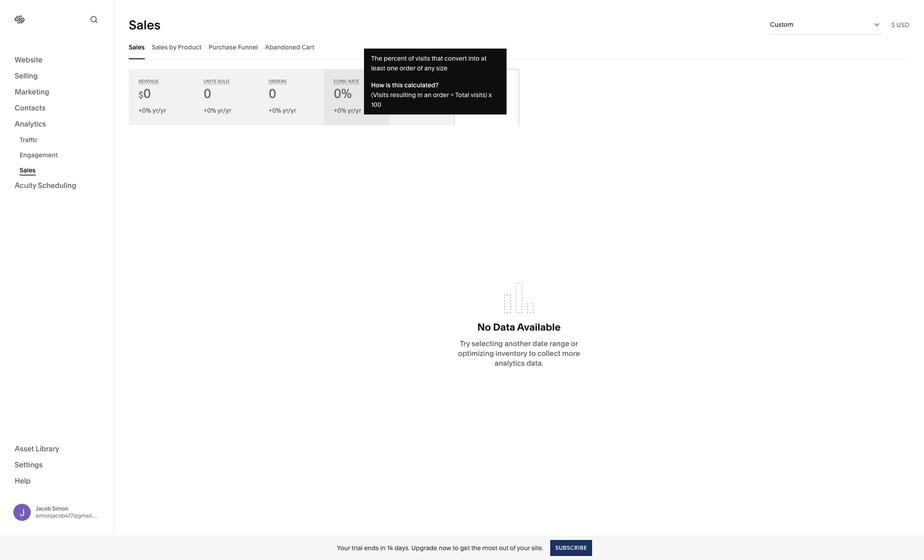 Task type: vqa. For each thing, say whether or not it's contained in the screenshot.
month
no



Task type: describe. For each thing, give the bounding box(es) containing it.
aov
[[399, 79, 408, 84]]

or
[[571, 339, 578, 348]]

to for inventory
[[529, 349, 536, 358]]

$ 0 for revenue
[[139, 86, 151, 101]]

orders
[[269, 79, 286, 84]]

custom button
[[770, 15, 882, 34]]

0% inside orders 0 0% yr/yr
[[272, 106, 281, 115]]

in
[[380, 544, 386, 552]]

rate
[[348, 79, 359, 84]]

units
[[204, 79, 216, 84]]

0% yr/yr for conv. rate
[[337, 106, 361, 115]]

data
[[493, 321, 515, 333]]

library
[[36, 444, 59, 453]]

your trial ends in 14 days. upgrade now to get the most out of your site.
[[337, 544, 543, 552]]

yr/yr inside units sold 0 0% yr/yr
[[218, 106, 231, 115]]

purchase funnel button
[[209, 35, 258, 59]]

acuity scheduling link
[[15, 180, 99, 191]]

1 yr/yr from the left
[[152, 106, 166, 115]]

your
[[517, 544, 530, 552]]

sales link
[[20, 163, 104, 178]]

contacts link
[[15, 103, 99, 114]]

5 yr/yr from the left
[[413, 106, 426, 115]]

sold
[[217, 79, 229, 84]]

acuity scheduling
[[15, 181, 76, 190]]

revenue
[[139, 79, 159, 84]]

$ usd
[[891, 21, 909, 29]]

help link
[[15, 476, 31, 485]]

no
[[477, 321, 491, 333]]

of
[[510, 544, 516, 552]]

asset library
[[15, 444, 59, 453]]

4 yr/yr from the left
[[348, 106, 361, 115]]

scheduling
[[38, 181, 76, 190]]

available
[[517, 321, 561, 333]]

asset
[[15, 444, 34, 453]]

site.
[[531, 544, 543, 552]]

jacob simon simonjacob477@gmail.com
[[35, 505, 104, 519]]

more
[[562, 349, 580, 358]]

jacob
[[35, 505, 51, 512]]

yr/yr inside orders 0 0% yr/yr
[[283, 106, 296, 115]]

website link
[[15, 55, 99, 65]]

cart
[[302, 43, 314, 51]]

sales inside button
[[152, 43, 168, 51]]

selecting
[[472, 339, 503, 348]]

tab list containing sales
[[129, 35, 909, 59]]

another
[[505, 339, 531, 348]]

data.
[[527, 359, 543, 368]]

purchase funnel
[[209, 43, 258, 51]]

now
[[439, 544, 451, 552]]

get
[[460, 544, 470, 552]]

asset library link
[[15, 444, 99, 454]]

help
[[15, 476, 31, 485]]

your
[[337, 544, 350, 552]]

selling
[[15, 71, 38, 80]]

3 $ 0 from the left
[[464, 86, 476, 101]]

analytics link
[[15, 119, 99, 130]]

analytics
[[495, 359, 525, 368]]

purchase
[[209, 43, 236, 51]]

0 inside units sold 0 0% yr/yr
[[204, 86, 211, 101]]

selling link
[[15, 71, 99, 82]]

try
[[460, 339, 470, 348]]

14
[[387, 544, 393, 552]]

0% inside conv. rate 0%
[[334, 86, 352, 101]]

inventory
[[496, 349, 527, 358]]

funnel
[[238, 43, 258, 51]]

simon
[[52, 505, 68, 512]]

upgrade
[[411, 544, 437, 552]]

simonjacob477@gmail.com
[[35, 512, 104, 519]]



Task type: locate. For each thing, give the bounding box(es) containing it.
to for now
[[453, 544, 459, 552]]

to inside "try selecting another date range or optimizing inventory to collect more analytics data."
[[529, 349, 536, 358]]

0% inside units sold 0 0% yr/yr
[[207, 106, 216, 115]]

the
[[471, 544, 481, 552]]

conv.
[[334, 79, 347, 84]]

$
[[891, 21, 895, 29], [139, 90, 143, 100], [399, 90, 404, 100], [464, 90, 469, 100]]

out
[[499, 544, 508, 552]]

0
[[143, 86, 151, 101], [204, 86, 211, 101], [269, 86, 276, 101], [404, 86, 411, 101], [469, 86, 476, 101]]

yr/yr
[[152, 106, 166, 115], [218, 106, 231, 115], [283, 106, 296, 115], [348, 106, 361, 115], [413, 106, 426, 115], [478, 106, 491, 115]]

sales button
[[129, 35, 145, 59]]

no data available
[[477, 321, 561, 333]]

website
[[15, 55, 42, 64]]

subscribe
[[555, 544, 587, 551]]

engagement link
[[20, 147, 104, 163]]

3 yr/yr from the left
[[283, 106, 296, 115]]

2 horizontal spatial $ 0
[[464, 86, 476, 101]]

marketing
[[15, 87, 49, 96]]

1 horizontal spatial to
[[529, 349, 536, 358]]

conv. rate 0%
[[334, 79, 359, 101]]

0 horizontal spatial to
[[453, 544, 459, 552]]

abandoned
[[265, 43, 300, 51]]

abandoned cart
[[265, 43, 314, 51]]

0 inside orders 0 0% yr/yr
[[269, 86, 276, 101]]

2 yr/yr from the left
[[218, 106, 231, 115]]

0% yr/yr for aov
[[402, 106, 426, 115]]

most
[[482, 544, 497, 552]]

collect
[[537, 349, 560, 358]]

try selecting another date range or optimizing inventory to collect more analytics data.
[[458, 339, 580, 368]]

$ 0
[[139, 86, 151, 101], [399, 86, 411, 101], [464, 86, 476, 101]]

3 0 from the left
[[269, 86, 276, 101]]

product
[[178, 43, 201, 51]]

acuity
[[15, 181, 36, 190]]

days.
[[394, 544, 410, 552]]

0 horizontal spatial $ 0
[[139, 86, 151, 101]]

date
[[533, 339, 548, 348]]

1 vertical spatial to
[[453, 544, 459, 552]]

$ 0 for aov
[[399, 86, 411, 101]]

sales
[[129, 17, 161, 32], [129, 43, 145, 51], [152, 43, 168, 51], [20, 166, 36, 174]]

range
[[550, 339, 569, 348]]

trial
[[352, 544, 363, 552]]

4 0 from the left
[[404, 86, 411, 101]]

subscribe button
[[550, 540, 592, 556]]

marketing link
[[15, 87, 99, 98]]

3 0% yr/yr from the left
[[402, 106, 426, 115]]

1 horizontal spatial $ 0
[[399, 86, 411, 101]]

sales by product button
[[152, 35, 201, 59]]

engagement
[[20, 151, 58, 159]]

custom
[[770, 20, 793, 29]]

contacts
[[15, 103, 45, 112]]

to left the get
[[453, 544, 459, 552]]

ends
[[364, 544, 379, 552]]

settings
[[15, 460, 43, 469]]

settings link
[[15, 460, 99, 470]]

0%
[[334, 86, 352, 101], [142, 106, 151, 115], [207, 106, 216, 115], [272, 106, 281, 115], [337, 106, 346, 115], [402, 106, 411, 115], [467, 106, 476, 115]]

0% yr/yr
[[142, 106, 166, 115], [337, 106, 361, 115], [402, 106, 426, 115], [467, 106, 491, 115]]

0 vertical spatial to
[[529, 349, 536, 358]]

to
[[529, 349, 536, 358], [453, 544, 459, 552]]

tab list
[[129, 35, 909, 59]]

2 0% yr/yr from the left
[[337, 106, 361, 115]]

2 0 from the left
[[204, 86, 211, 101]]

optimizing
[[458, 349, 494, 358]]

6 yr/yr from the left
[[478, 106, 491, 115]]

traffic
[[20, 136, 38, 144]]

1 0 from the left
[[143, 86, 151, 101]]

analytics
[[15, 119, 46, 128]]

traffic link
[[20, 132, 104, 147]]

5 0 from the left
[[469, 86, 476, 101]]

2 $ 0 from the left
[[399, 86, 411, 101]]

orders 0 0% yr/yr
[[269, 79, 296, 115]]

usd
[[896, 21, 909, 29]]

1 0% yr/yr from the left
[[142, 106, 166, 115]]

to up data.
[[529, 349, 536, 358]]

by
[[169, 43, 176, 51]]

1 $ 0 from the left
[[139, 86, 151, 101]]

units sold 0 0% yr/yr
[[204, 79, 231, 115]]

4 0% yr/yr from the left
[[467, 106, 491, 115]]

sales by product
[[152, 43, 201, 51]]

abandoned cart button
[[265, 35, 314, 59]]

0% yr/yr for revenue
[[142, 106, 166, 115]]



